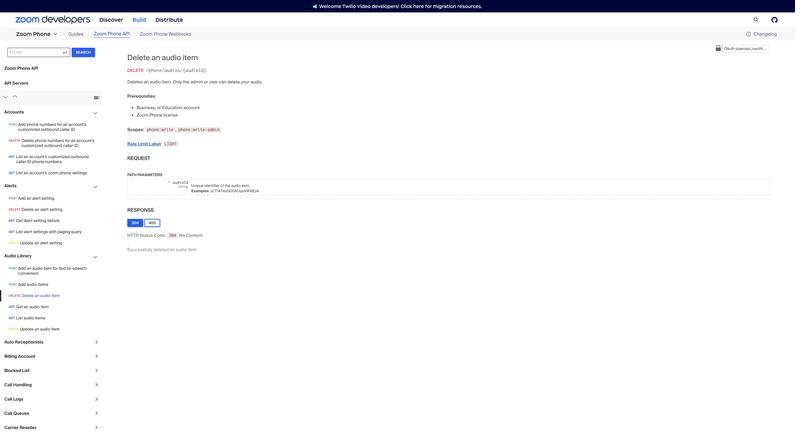 Task type: describe. For each thing, give the bounding box(es) containing it.
changelog link
[[746, 31, 777, 37]]

welcome twilio video developers! click here for migration resources. link
[[307, 3, 489, 9]]

twilio
[[342, 3, 356, 9]]

400 button
[[144, 219, 160, 227]]

204 inside http status code: 204 no content
[[169, 233, 176, 238]]

for
[[425, 3, 432, 9]]

content
[[186, 233, 203, 238]]

zoom for zoom phone
[[16, 31, 32, 38]]

an
[[170, 247, 175, 253]]

phone for zoom phone webhooks
[[154, 31, 168, 37]]

here
[[413, 3, 424, 9]]

history image left changelog
[[746, 32, 751, 37]]

400
[[149, 221, 156, 226]]

successfully deleted an audio item
[[127, 247, 197, 253]]

path
[[127, 173, 137, 178]]

path parameters
[[127, 173, 162, 178]]

response
[[127, 207, 154, 214]]

video
[[357, 3, 371, 9]]

http status code: 204 no content
[[127, 233, 203, 238]]

click
[[401, 3, 412, 9]]

http
[[127, 233, 139, 238]]

down image
[[53, 32, 57, 36]]

webhooks
[[169, 31, 191, 37]]

parameters
[[137, 173, 162, 178]]

phone for zoom phone
[[33, 31, 51, 38]]

zoom phone webhooks
[[140, 31, 191, 37]]

204 button
[[127, 219, 143, 227]]

zoom for zoom phone webhooks
[[140, 31, 153, 37]]

audio
[[176, 247, 187, 253]]

search image
[[753, 17, 759, 23]]

developers!
[[372, 3, 399, 9]]

notification image
[[313, 4, 317, 9]]

zoom phone api link
[[94, 31, 130, 38]]



Task type: locate. For each thing, give the bounding box(es) containing it.
0 horizontal spatial zoom
[[16, 31, 32, 38]]

status
[[140, 233, 153, 238]]

204
[[132, 221, 139, 226], [169, 233, 176, 238]]

zoom developer logo image
[[16, 16, 90, 24]]

204 left no at bottom left
[[169, 233, 176, 238]]

migration
[[433, 3, 456, 9]]

phone for zoom phone api
[[108, 31, 121, 37]]

3 phone from the left
[[154, 31, 168, 37]]

github image
[[772, 17, 778, 23]]

code:
[[154, 233, 166, 238]]

zoom inside zoom phone webhooks link
[[140, 31, 153, 37]]

guides
[[68, 31, 84, 37]]

search image
[[753, 17, 759, 23]]

zoom phone webhooks link
[[140, 31, 191, 38]]

phone left down icon
[[33, 31, 51, 38]]

1 horizontal spatial zoom
[[94, 31, 106, 37]]

github image
[[772, 17, 778, 23]]

204 up the http
[[132, 221, 139, 226]]

0 horizontal spatial phone
[[33, 31, 51, 38]]

guides link
[[68, 31, 84, 38]]

history image down search icon
[[746, 32, 754, 37]]

zoom phone
[[16, 31, 51, 38]]

1 zoom from the left
[[16, 31, 32, 38]]

history image
[[746, 32, 754, 37], [746, 32, 751, 37]]

deleted
[[154, 247, 169, 253]]

2 horizontal spatial phone
[[154, 31, 168, 37]]

zoom
[[16, 31, 32, 38], [94, 31, 106, 37], [140, 31, 153, 37]]

no
[[179, 233, 185, 238]]

3 zoom from the left
[[140, 31, 153, 37]]

204 inside button
[[132, 221, 139, 226]]

1 vertical spatial 204
[[169, 233, 176, 238]]

phone left the webhooks
[[154, 31, 168, 37]]

api
[[122, 31, 130, 37]]

1 horizontal spatial 204
[[169, 233, 176, 238]]

phone left 'api'
[[108, 31, 121, 37]]

zoom phone api
[[94, 31, 130, 37]]

zoom inside zoom phone api "link"
[[94, 31, 106, 37]]

successfully
[[127, 247, 153, 253]]

2 horizontal spatial zoom
[[140, 31, 153, 37]]

request
[[127, 155, 150, 162]]

0 vertical spatial 204
[[132, 221, 139, 226]]

2 phone from the left
[[108, 31, 121, 37]]

welcome twilio video developers! click here for migration resources.
[[319, 3, 482, 9]]

0 horizontal spatial 204
[[132, 221, 139, 226]]

2 zoom from the left
[[94, 31, 106, 37]]

item
[[188, 247, 197, 253]]

resources.
[[457, 3, 482, 9]]

1 phone from the left
[[33, 31, 51, 38]]

zoom for zoom phone api
[[94, 31, 106, 37]]

notification image
[[313, 4, 319, 9]]

phone inside "link"
[[108, 31, 121, 37]]

phone
[[33, 31, 51, 38], [108, 31, 121, 37], [154, 31, 168, 37]]

changelog
[[754, 31, 777, 37]]

1 horizontal spatial phone
[[108, 31, 121, 37]]

welcome
[[319, 3, 341, 9]]



Task type: vqa. For each thing, say whether or not it's contained in the screenshot.
Zoom Phone API
yes



